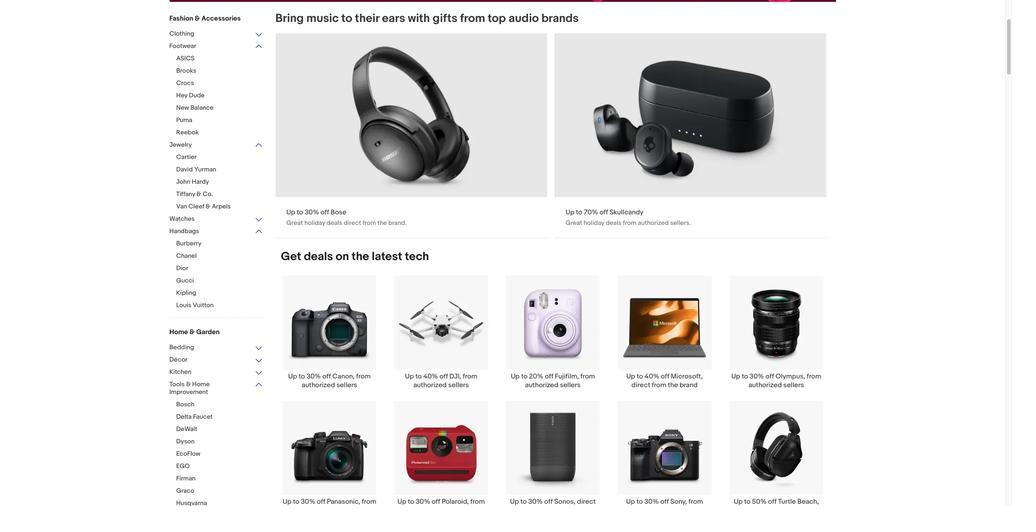 Task type: vqa. For each thing, say whether or not it's contained in the screenshot.
'see all'
no



Task type: locate. For each thing, give the bounding box(es) containing it.
from right canon,
[[356, 372, 371, 381]]

1 sellers from the left
[[337, 381, 357, 390]]

sellers
[[337, 381, 357, 390], [448, 381, 469, 390], [560, 381, 581, 390], [784, 381, 804, 390]]

main content
[[270, 11, 836, 506]]

john hardy link
[[176, 178, 270, 187]]

40% for authorized
[[423, 372, 438, 381]]

2 40% from the left
[[645, 372, 660, 381]]

from
[[460, 11, 485, 26], [363, 219, 376, 227], [623, 219, 637, 227], [356, 372, 371, 381], [463, 372, 478, 381], [581, 372, 595, 381], [807, 372, 822, 381], [652, 381, 667, 390]]

brooks
[[176, 67, 196, 75]]

off for fujifilm,
[[545, 372, 554, 381]]

david
[[176, 166, 193, 173]]

asics
[[176, 54, 195, 62]]

authorized for up to 40% off dji, from authorized sellers
[[414, 381, 447, 390]]

dyson
[[176, 438, 195, 445]]

to for up to 20% off fujifilm, from authorized sellers
[[521, 372, 528, 381]]

deals for skullcandy
[[606, 219, 622, 227]]

improvement
[[169, 388, 208, 396]]

direct inside up to 40% off microsoft, direct from the brand
[[632, 381, 651, 390]]

ecoflow link
[[176, 450, 270, 459]]

tools & home improvement
[[169, 380, 210, 396]]

hardy
[[192, 178, 209, 186]]

watches
[[169, 215, 195, 223]]

sellers for olympus,
[[784, 381, 804, 390]]

40% left dji,
[[423, 372, 438, 381]]

from inside up to 30% off canon, from authorized sellers
[[356, 372, 371, 381]]

dewalt
[[176, 425, 197, 433]]

30%
[[305, 208, 319, 217], [307, 372, 321, 381], [750, 372, 764, 381]]

sellers inside up to 30% off olympus, from authorized sellers
[[784, 381, 804, 390]]

dyson link
[[176, 438, 270, 446]]

none text field containing up to 30% off bose
[[276, 33, 548, 238]]

from inside up to 30% off bose great holiday deals direct from the brand.
[[363, 219, 376, 227]]

from down skullcandy
[[623, 219, 637, 227]]

up inside up to 20% off fujifilm, from authorized sellers
[[511, 372, 520, 381]]

to inside up to 40% off microsoft, direct from the brand
[[637, 372, 643, 381]]

to inside up to 30% off canon, from authorized sellers
[[299, 372, 305, 381]]

deals for bose
[[327, 219, 342, 227]]

to for up to 30% off canon, from authorized sellers
[[299, 372, 305, 381]]

deals inside up to 70% off skullcandy great holiday deals from authorized sellers.
[[606, 219, 622, 227]]

& right tools
[[186, 380, 191, 388]]

great inside up to 30% off bose great holiday deals direct from the brand.
[[287, 219, 303, 227]]

from inside 'up to 40% off dji, from authorized sellers'
[[463, 372, 478, 381]]

van
[[176, 203, 187, 210]]

home up bedding
[[169, 328, 188, 337]]

none text field containing up to 70% off skullcandy
[[555, 33, 827, 238]]

off for olympus,
[[766, 372, 774, 381]]

off inside 'up to 40% off dji, from authorized sellers'
[[440, 372, 448, 381]]

deals inside up to 30% off bose great holiday deals direct from the brand.
[[327, 219, 342, 227]]

up inside up to 30% off canon, from authorized sellers
[[288, 372, 297, 381]]

off left dji,
[[440, 372, 448, 381]]

authorized inside 'up to 40% off dji, from authorized sellers'
[[414, 381, 447, 390]]

the right on
[[352, 250, 369, 264]]

tools & home improvement button
[[169, 380, 263, 397]]

from left brand.
[[363, 219, 376, 227]]

the left brand
[[668, 381, 678, 390]]

ego
[[176, 462, 190, 470]]

to for up to 70% off skullcandy great holiday deals from authorized sellers.
[[576, 208, 583, 217]]

authorized inside up to 20% off fujifilm, from authorized sellers
[[525, 381, 559, 390]]

1 horizontal spatial direct
[[632, 381, 651, 390]]

up to 70% off skullcandy great holiday deals from authorized sellers.
[[566, 208, 691, 227]]

deals down skullcandy
[[606, 219, 622, 227]]

accessories
[[202, 14, 241, 23]]

to inside up to 30% off olympus, from authorized sellers
[[742, 372, 748, 381]]

30% left olympus,
[[750, 372, 764, 381]]

authorized inside up to 30% off canon, from authorized sellers
[[302, 381, 335, 390]]

1 horizontal spatial great
[[566, 219, 582, 227]]

off left olympus,
[[766, 372, 774, 381]]

graco
[[176, 487, 194, 495]]

0 horizontal spatial great
[[287, 219, 303, 227]]

0 vertical spatial the
[[378, 219, 387, 227]]

off inside up to 30% off canon, from authorized sellers
[[323, 372, 331, 381]]

great inside up to 70% off skullcandy great holiday deals from authorized sellers.
[[566, 219, 582, 227]]

tools
[[169, 380, 185, 388]]

kitchen
[[169, 368, 191, 376]]

sellers inside up to 30% off canon, from authorized sellers
[[337, 381, 357, 390]]

décor button
[[169, 356, 263, 364]]

home down kitchen dropdown button
[[192, 380, 210, 388]]

jewelry
[[169, 141, 192, 149]]

30% left "bose"
[[305, 208, 319, 217]]

40% inside 'up to 40% off dji, from authorized sellers'
[[423, 372, 438, 381]]

sellers.
[[671, 219, 691, 227]]

30% inside up to 30% off bose great holiday deals direct from the brand.
[[305, 208, 319, 217]]

the left brand.
[[378, 219, 387, 227]]

30% inside up to 30% off canon, from authorized sellers
[[307, 372, 321, 381]]

off inside up to 30% off olympus, from authorized sellers
[[766, 372, 774, 381]]

to for up to 30% off olympus, from authorized sellers
[[742, 372, 748, 381]]

hey
[[176, 91, 188, 99]]

chanel link
[[176, 252, 270, 261]]

40% left the microsoft,
[[645, 372, 660, 381]]

off left the microsoft,
[[661, 372, 670, 381]]

kipling
[[176, 289, 196, 297]]

0 vertical spatial direct
[[344, 219, 361, 227]]

dji,
[[450, 372, 462, 381]]

home
[[169, 328, 188, 337], [192, 380, 210, 388]]

dior
[[176, 264, 188, 272]]

1 40% from the left
[[423, 372, 438, 381]]

0 vertical spatial home
[[169, 328, 188, 337]]

up to 40% off microsoft, direct from the brand
[[627, 372, 703, 390]]

ecoflow
[[176, 450, 200, 458]]

deals down "bose"
[[327, 219, 342, 227]]

to inside up to 30% off bose great holiday deals direct from the brand.
[[297, 208, 303, 217]]

2 holiday from the left
[[584, 219, 605, 227]]

home & garden
[[169, 328, 220, 337]]

30% inside up to 30% off olympus, from authorized sellers
[[750, 372, 764, 381]]

skullcandy
[[610, 208, 644, 217]]

to for up to 40% off dji, from authorized sellers
[[416, 372, 422, 381]]

1 horizontal spatial 40%
[[645, 372, 660, 381]]

up for up to 40% off microsoft, direct from the brand
[[627, 372, 635, 381]]

sellers inside 'up to 40% off dji, from authorized sellers'
[[448, 381, 469, 390]]

off inside up to 30% off bose great holiday deals direct from the brand.
[[321, 208, 329, 217]]

authorized for up to 30% off olympus, from authorized sellers
[[749, 381, 782, 390]]

up to 40% off dji, from authorized sellers link
[[385, 275, 497, 390]]

up inside up to 40% off microsoft, direct from the brand
[[627, 372, 635, 381]]

up to 40% off dji, from authorized sellers
[[405, 372, 478, 390]]

to inside up to 20% off fujifilm, from authorized sellers
[[521, 372, 528, 381]]

up inside up to 30% off bose great holiday deals direct from the brand.
[[287, 208, 295, 217]]

décor
[[169, 356, 188, 364]]

0 horizontal spatial 40%
[[423, 372, 438, 381]]

from right olympus,
[[807, 372, 822, 381]]

off inside up to 20% off fujifilm, from authorized sellers
[[545, 372, 554, 381]]

main content containing bring music to their ears with gifts from top audio brands
[[270, 11, 836, 506]]

puma link
[[176, 116, 270, 125]]

4 sellers from the left
[[784, 381, 804, 390]]

1 horizontal spatial the
[[378, 219, 387, 227]]

0 horizontal spatial holiday
[[305, 219, 325, 227]]

& left garden
[[190, 328, 195, 337]]

up for up to 30% off bose great holiday deals direct from the brand.
[[287, 208, 295, 217]]

the inside up to 40% off microsoft, direct from the brand
[[668, 381, 678, 390]]

bose
[[331, 208, 347, 217]]

great
[[287, 219, 303, 227], [566, 219, 582, 227]]

70%
[[584, 208, 598, 217]]

from right dji,
[[463, 372, 478, 381]]

faucet
[[193, 413, 213, 421]]

1 vertical spatial the
[[352, 250, 369, 264]]

cartier
[[176, 153, 197, 161]]

off left canon,
[[323, 372, 331, 381]]

0 horizontal spatial home
[[169, 328, 188, 337]]

1 horizontal spatial holiday
[[584, 219, 605, 227]]

off right 70%
[[600, 208, 608, 217]]

up inside 'up to 40% off dji, from authorized sellers'
[[405, 372, 414, 381]]

from right fujifilm,
[[581, 372, 595, 381]]

up to 30% off canon, from authorized sellers link
[[274, 275, 385, 390]]

to for up to 40% off microsoft, direct from the brand
[[637, 372, 643, 381]]

2 horizontal spatial the
[[668, 381, 678, 390]]

up to 30% off olympus, from authorized sellers
[[732, 372, 822, 390]]

up to 20% off fujifilm, from authorized sellers link
[[497, 275, 609, 390]]

great for up to 70% off skullcandy
[[566, 219, 582, 227]]

holiday for 70%
[[584, 219, 605, 227]]

off inside up to 40% off microsoft, direct from the brand
[[661, 372, 670, 381]]

up to 30% off canon, from authorized sellers
[[288, 372, 371, 390]]

from inside up to 20% off fujifilm, from authorized sellers
[[581, 372, 595, 381]]

burberry link
[[176, 240, 270, 248]]

authorized inside up to 30% off olympus, from authorized sellers
[[749, 381, 782, 390]]

sellers for canon,
[[337, 381, 357, 390]]

up inside up to 70% off skullcandy great holiday deals from authorized sellers.
[[566, 208, 575, 217]]

None text field
[[276, 33, 548, 238]]

1 holiday from the left
[[305, 219, 325, 227]]

&
[[195, 14, 200, 23], [197, 190, 201, 198], [206, 203, 210, 210], [190, 328, 195, 337], [186, 380, 191, 388]]

off
[[321, 208, 329, 217], [600, 208, 608, 217], [323, 372, 331, 381], [440, 372, 448, 381], [545, 372, 554, 381], [661, 372, 670, 381], [766, 372, 774, 381]]

2 vertical spatial the
[[668, 381, 678, 390]]

1 vertical spatial direct
[[632, 381, 651, 390]]

fujifilm,
[[555, 372, 579, 381]]

holiday
[[305, 219, 325, 227], [584, 219, 605, 227]]

40% inside up to 40% off microsoft, direct from the brand
[[645, 372, 660, 381]]

3 sellers from the left
[[560, 381, 581, 390]]

2 great from the left
[[566, 219, 582, 227]]

up for up to 20% off fujifilm, from authorized sellers
[[511, 372, 520, 381]]

30% left canon,
[[307, 372, 321, 381]]

holiday inside up to 70% off skullcandy great holiday deals from authorized sellers.
[[584, 219, 605, 227]]

holiday inside up to 30% off bose great holiday deals direct from the brand.
[[305, 219, 325, 227]]

up inside up to 30% off olympus, from authorized sellers
[[732, 372, 741, 381]]

& right fashion
[[195, 14, 200, 23]]

list
[[270, 275, 836, 506]]

up for up to 40% off dji, from authorized sellers
[[405, 372, 414, 381]]

bring
[[276, 11, 304, 26]]

2 sellers from the left
[[448, 381, 469, 390]]

& inside "tools & home improvement"
[[186, 380, 191, 388]]

1 vertical spatial home
[[192, 380, 210, 388]]

deals
[[327, 219, 342, 227], [606, 219, 622, 227], [304, 250, 333, 264]]

ego link
[[176, 462, 270, 471]]

microsoft,
[[671, 372, 703, 381]]

& for home
[[186, 380, 191, 388]]

authorized inside up to 70% off skullcandy great holiday deals from authorized sellers.
[[638, 219, 669, 227]]

up to 20% off fujifilm, from authorized sellers
[[511, 372, 595, 390]]

tech
[[405, 250, 429, 264]]

sellers inside up to 20% off fujifilm, from authorized sellers
[[560, 381, 581, 390]]

off left "bose"
[[321, 208, 329, 217]]

off right 20%
[[545, 372, 554, 381]]

to inside 'up to 40% off dji, from authorized sellers'
[[416, 372, 422, 381]]

off inside up to 70% off skullcandy great holiday deals from authorized sellers.
[[600, 208, 608, 217]]

to inside up to 70% off skullcandy great holiday deals from authorized sellers.
[[576, 208, 583, 217]]

authorized for up to 20% off fujifilm, from authorized sellers
[[525, 381, 559, 390]]

1 great from the left
[[287, 219, 303, 227]]

0 horizontal spatial direct
[[344, 219, 361, 227]]

on
[[336, 250, 349, 264]]

None text field
[[555, 33, 827, 238]]

from left the microsoft,
[[652, 381, 667, 390]]

1 horizontal spatial home
[[192, 380, 210, 388]]



Task type: describe. For each thing, give the bounding box(es) containing it.
up for up to 30% off canon, from authorized sellers
[[288, 372, 297, 381]]

& for garden
[[190, 328, 195, 337]]

home inside "tools & home improvement"
[[192, 380, 210, 388]]

garden
[[196, 328, 220, 337]]

from inside up to 30% off olympus, from authorized sellers
[[807, 372, 822, 381]]

top
[[488, 11, 506, 26]]

louis vuitton link
[[176, 301, 270, 310]]

direct inside up to 30% off bose great holiday deals direct from the brand.
[[344, 219, 361, 227]]

dior link
[[176, 264, 270, 273]]

30% for bose
[[305, 208, 319, 217]]

brooks link
[[176, 67, 270, 75]]

gucci
[[176, 277, 194, 284]]

up to 30% off olympus, from authorized sellers link
[[721, 275, 833, 390]]

bedding
[[169, 343, 194, 351]]

burberry
[[176, 240, 202, 247]]

sellers for dji,
[[448, 381, 469, 390]]

van cleef & arpels link
[[176, 203, 270, 211]]

bosch
[[176, 401, 195, 408]]

puma
[[176, 116, 192, 124]]

from inside up to 70% off skullcandy great holiday deals from authorized sellers.
[[623, 219, 637, 227]]

20%
[[529, 372, 544, 381]]

off for dji,
[[440, 372, 448, 381]]

dewalt link
[[176, 425, 270, 434]]

gifts
[[433, 11, 458, 26]]

bedding button
[[169, 343, 263, 352]]

footwear
[[169, 42, 196, 50]]

kitchen button
[[169, 368, 263, 377]]

asics link
[[176, 54, 270, 63]]

fashion
[[169, 14, 193, 23]]

& left co.
[[197, 190, 201, 198]]

deals left on
[[304, 250, 333, 264]]

list containing up to 30% off canon, from authorized sellers
[[270, 275, 836, 506]]

latest
[[372, 250, 403, 264]]

off for canon,
[[323, 372, 331, 381]]

cleef
[[189, 203, 204, 210]]

brands
[[542, 11, 579, 26]]

30% for canon,
[[307, 372, 321, 381]]

up for up to 30% off olympus, from authorized sellers
[[732, 372, 741, 381]]

get
[[281, 250, 301, 264]]

crocs link
[[176, 79, 270, 88]]

new
[[176, 104, 189, 112]]

off for skullcandy
[[600, 208, 608, 217]]

& right cleef
[[206, 203, 210, 210]]

dude
[[189, 91, 205, 99]]

firman
[[176, 475, 196, 482]]

delta faucet link
[[176, 413, 270, 422]]

fashion & accessories
[[169, 14, 241, 23]]

off for microsoft,
[[661, 372, 670, 381]]

firman link
[[176, 475, 270, 483]]

up to 40% off microsoft, direct from the brand link
[[609, 275, 721, 390]]

hey dude link
[[176, 91, 270, 100]]

crocs
[[176, 79, 194, 87]]

off for bose
[[321, 208, 329, 217]]

new balance link
[[176, 104, 270, 113]]

from left top
[[460, 11, 485, 26]]

handbags button
[[169, 227, 263, 236]]

& for accessories
[[195, 14, 200, 23]]

to for up to 30% off bose great holiday deals direct from the brand.
[[297, 208, 303, 217]]

kipling link
[[176, 289, 270, 298]]

clothing button
[[169, 30, 263, 38]]

get deals on the latest tech
[[281, 250, 429, 264]]

handbags
[[169, 227, 199, 235]]

reebok link
[[176, 129, 270, 137]]

from inside up to 40% off microsoft, direct from the brand
[[652, 381, 667, 390]]

with
[[408, 11, 430, 26]]

canon,
[[333, 372, 355, 381]]

music
[[307, 11, 339, 26]]

footwear button
[[169, 42, 263, 51]]

brand
[[680, 381, 698, 390]]

40% for from
[[645, 372, 660, 381]]

holiday for 30%
[[305, 219, 325, 227]]

the inside up to 30% off bose great holiday deals direct from the brand.
[[378, 219, 387, 227]]

audio
[[509, 11, 539, 26]]

up for up to 70% off skullcandy great holiday deals from authorized sellers.
[[566, 208, 575, 217]]

yurman
[[194, 166, 216, 173]]

co.
[[203, 190, 213, 198]]

vuitton
[[193, 301, 214, 309]]

their
[[355, 11, 380, 26]]

watches button
[[169, 215, 263, 224]]

graco link
[[176, 487, 270, 496]]

olympus,
[[776, 372, 806, 381]]

david yurman link
[[176, 166, 270, 174]]

sellers for fujifilm,
[[560, 381, 581, 390]]

ears
[[382, 11, 405, 26]]

delta
[[176, 413, 192, 421]]

bring music to their ears with gifts from top audio brands
[[276, 11, 579, 26]]

great for up to 30% off bose
[[287, 219, 303, 227]]

brand.
[[388, 219, 407, 227]]

0 horizontal spatial the
[[352, 250, 369, 264]]

up to 30% off bose great holiday deals direct from the brand.
[[287, 208, 407, 227]]

jewelry button
[[169, 141, 263, 150]]

tiffany
[[176, 190, 195, 198]]

30% for olympus,
[[750, 372, 764, 381]]

none text field inside main content
[[555, 33, 827, 238]]

john
[[176, 178, 190, 186]]

louis
[[176, 301, 191, 309]]

bosch delta faucet dewalt dyson ecoflow ego firman graco
[[176, 401, 213, 495]]

authorized for up to 30% off canon, from authorized sellers
[[302, 381, 335, 390]]

tiffany & co. link
[[176, 190, 270, 199]]

cartier link
[[176, 153, 270, 162]]



